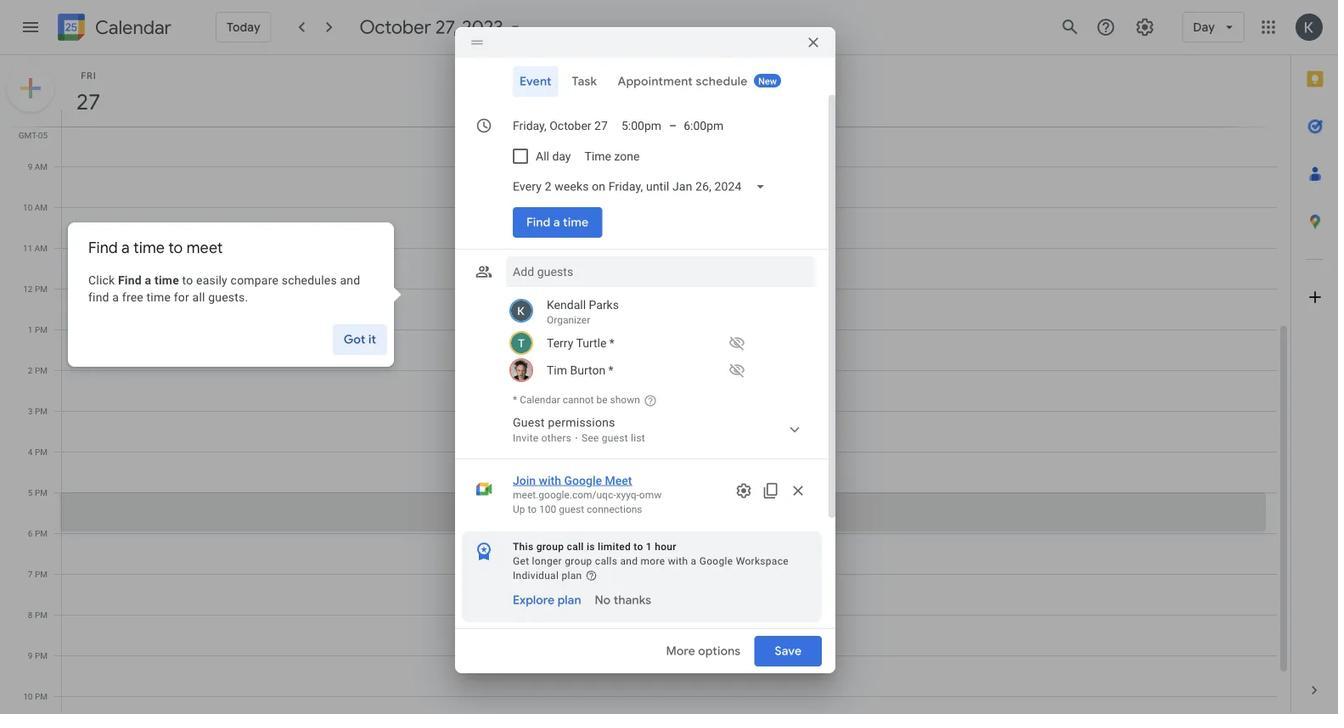 Task type: locate. For each thing, give the bounding box(es) containing it.
pm right 12
[[35, 284, 48, 294]]

1 vertical spatial 1
[[646, 541, 652, 553]]

find inside button
[[527, 215, 551, 230]]

pm right the 3
[[35, 406, 48, 416]]

time left for
[[147, 290, 171, 304]]

easily
[[196, 273, 228, 287]]

a inside find a time to meet heading
[[122, 238, 130, 258]]

find
[[527, 215, 551, 230], [88, 238, 118, 258], [118, 273, 142, 287]]

today button
[[216, 12, 272, 42]]

find up free
[[118, 273, 142, 287]]

0 vertical spatial with
[[539, 474, 562, 488]]

group
[[537, 541, 564, 553], [565, 556, 593, 568]]

pm for 3 pm
[[35, 406, 48, 416]]

pm for 6 pm
[[35, 528, 48, 539]]

tim
[[547, 363, 568, 377]]

10 pm from the top
[[35, 651, 48, 661]]

0 vertical spatial 9
[[28, 161, 33, 172]]

terry turtle *
[[547, 336, 615, 350]]

1 horizontal spatial calendar
[[520, 394, 560, 406]]

0 vertical spatial calendar
[[95, 16, 172, 40]]

plan inside button
[[558, 593, 582, 608]]

* inside terry turtle tree item
[[610, 336, 615, 350]]

0 horizontal spatial and
[[340, 273, 361, 287]]

parks
[[589, 298, 619, 312]]

1 9 from the top
[[28, 161, 33, 172]]

1 vertical spatial and
[[621, 556, 638, 568]]

1 vertical spatial 8
[[28, 610, 33, 620]]

with
[[539, 474, 562, 488], [668, 556, 688, 568]]

appointment
[[618, 74, 693, 89]]

a right more
[[691, 556, 697, 568]]

10 down 9 pm at the left of page
[[23, 692, 33, 702]]

column header
[[61, 55, 1278, 127]]

find a time to meet heading
[[88, 238, 401, 302]]

to up for
[[182, 273, 193, 287]]

time inside find a time button
[[563, 215, 589, 230]]

grid containing 8 am
[[0, 55, 1291, 714]]

and right schedules
[[340, 273, 361, 287]]

workspace
[[736, 556, 789, 568]]

0 vertical spatial google
[[565, 474, 602, 488]]

gmt-05
[[18, 130, 48, 140]]

kendall parks organizer
[[547, 298, 619, 326]]

explore
[[513, 593, 555, 608]]

1 horizontal spatial with
[[668, 556, 688, 568]]

1 vertical spatial plan
[[558, 593, 582, 608]]

1 vertical spatial 10
[[23, 692, 33, 702]]

1
[[28, 325, 33, 335], [646, 541, 652, 553]]

to right up
[[528, 504, 537, 516]]

0 vertical spatial 8
[[28, 121, 33, 131]]

pm right 7
[[35, 569, 48, 579]]

0 vertical spatial *
[[610, 336, 615, 350]]

time up 'click find a time' at the left of page
[[133, 238, 165, 258]]

4 pm
[[28, 447, 48, 457]]

6
[[28, 528, 33, 539]]

new element
[[754, 74, 782, 88]]

2 am from the top
[[35, 161, 48, 172]]

all
[[192, 290, 205, 304]]

2 pm from the top
[[35, 325, 48, 335]]

2
[[28, 365, 33, 376]]

xyyq-
[[616, 489, 640, 501]]

google inside get longer group calls and more with a google workspace individual plan
[[700, 556, 733, 568]]

0 horizontal spatial google
[[565, 474, 602, 488]]

individual
[[513, 570, 559, 582]]

2023
[[462, 15, 504, 39]]

10 up 11
[[23, 202, 33, 212]]

1 8 from the top
[[28, 121, 33, 131]]

a up 'click find a time' at the left of page
[[122, 238, 130, 258]]

group down call on the bottom
[[565, 556, 593, 568]]

3 am from the top
[[35, 202, 48, 212]]

a
[[554, 215, 560, 230], [122, 238, 130, 258], [145, 273, 151, 287], [112, 290, 119, 304], [691, 556, 697, 568]]

0 horizontal spatial tab list
[[469, 66, 816, 97]]

10 am
[[23, 202, 48, 212]]

8 down 7
[[28, 610, 33, 620]]

with inside get longer group calls and more with a google workspace individual plan
[[668, 556, 688, 568]]

1 vertical spatial *
[[609, 363, 614, 377]]

0 horizontal spatial find
[[88, 238, 118, 258]]

0 vertical spatial 10
[[23, 202, 33, 212]]

no thanks button
[[589, 585, 659, 616]]

6 pm from the top
[[35, 488, 48, 498]]

* left the cannot
[[513, 394, 518, 406]]

meet.google.com/uqc-
[[513, 489, 616, 501]]

calendar element
[[54, 10, 172, 48]]

0 horizontal spatial with
[[539, 474, 562, 488]]

plan down longer
[[562, 570, 582, 582]]

* right the burton
[[609, 363, 614, 377]]

organizer
[[547, 314, 591, 326]]

1 vertical spatial group
[[565, 556, 593, 568]]

2 8 from the top
[[28, 610, 33, 620]]

and inside get longer group calls and more with a google workspace individual plan
[[621, 556, 638, 568]]

11 pm from the top
[[35, 692, 48, 702]]

am down 9 am
[[35, 202, 48, 212]]

find up click on the top of page
[[88, 238, 118, 258]]

0 vertical spatial and
[[340, 273, 361, 287]]

day
[[553, 149, 571, 163]]

a right find
[[112, 290, 119, 304]]

10 for 10 am
[[23, 202, 33, 212]]

7
[[28, 569, 33, 579]]

1 horizontal spatial and
[[621, 556, 638, 568]]

1 up 2
[[28, 325, 33, 335]]

thanks
[[614, 593, 652, 608]]

pm for 10 pm
[[35, 692, 48, 702]]

group up longer
[[537, 541, 564, 553]]

1 horizontal spatial group
[[565, 556, 593, 568]]

am right 11
[[35, 243, 48, 253]]

appointment schedule
[[618, 74, 748, 89]]

9 am
[[28, 161, 48, 172]]

2 9 from the top
[[28, 651, 33, 661]]

am down 05
[[35, 161, 48, 172]]

1 up more
[[646, 541, 652, 553]]

pm
[[35, 284, 48, 294], [35, 325, 48, 335], [35, 365, 48, 376], [35, 406, 48, 416], [35, 447, 48, 457], [35, 488, 48, 498], [35, 528, 48, 539], [35, 569, 48, 579], [35, 610, 48, 620], [35, 651, 48, 661], [35, 692, 48, 702]]

8
[[28, 121, 33, 131], [28, 610, 33, 620]]

0 horizontal spatial calendar
[[95, 16, 172, 40]]

group inside get longer group calls and more with a google workspace individual plan
[[565, 556, 593, 568]]

all day
[[536, 149, 571, 163]]

1 vertical spatial 9
[[28, 651, 33, 661]]

and down limited at the left bottom of page
[[621, 556, 638, 568]]

with down hour
[[668, 556, 688, 568]]

*
[[610, 336, 615, 350], [609, 363, 614, 377], [513, 394, 518, 406]]

3 pm from the top
[[35, 365, 48, 376]]

2 horizontal spatial find
[[527, 215, 551, 230]]

9 up 10 pm
[[28, 651, 33, 661]]

pm right 4
[[35, 447, 48, 457]]

am
[[35, 121, 48, 131], [35, 161, 48, 172], [35, 202, 48, 212], [35, 243, 48, 253]]

with up the meet.google.com/uqc-
[[539, 474, 562, 488]]

7 pm from the top
[[35, 528, 48, 539]]

pm for 1 pm
[[35, 325, 48, 335]]

2 pm
[[28, 365, 48, 376]]

time down the day
[[563, 215, 589, 230]]

to left meet at the top left of page
[[168, 238, 183, 258]]

support image
[[1096, 17, 1117, 37]]

pm up 9 pm at the left of page
[[35, 610, 48, 620]]

0 horizontal spatial 1
[[28, 325, 33, 335]]

column header inside grid
[[61, 55, 1278, 127]]

grid
[[0, 55, 1291, 714]]

all
[[536, 149, 550, 163]]

pm up the 2 pm
[[35, 325, 48, 335]]

up
[[513, 504, 525, 516]]

get longer group calls and more with a google workspace individual plan
[[513, 556, 789, 582]]

0 vertical spatial find
[[527, 215, 551, 230]]

a down all day
[[554, 215, 560, 230]]

10 pm
[[23, 692, 48, 702]]

1 10 from the top
[[23, 202, 33, 212]]

am up 9 am
[[35, 121, 48, 131]]

to
[[168, 238, 183, 258], [182, 273, 193, 287], [528, 504, 537, 516], [634, 541, 644, 553]]

and for calls
[[621, 556, 638, 568]]

8 for 8 am
[[28, 121, 33, 131]]

* right "turtle"
[[610, 336, 615, 350]]

a inside to easily compare schedules and find a free time for all guests.
[[112, 290, 119, 304]]

burton
[[570, 363, 606, 377]]

2 10 from the top
[[23, 692, 33, 702]]

tab list containing event
[[469, 66, 816, 97]]

tim burton tree item
[[506, 357, 816, 384]]

google up the meet.google.com/uqc-
[[565, 474, 602, 488]]

4 pm from the top
[[35, 406, 48, 416]]

google left workspace at the bottom of page
[[700, 556, 733, 568]]

1 vertical spatial google
[[700, 556, 733, 568]]

8 for 8 pm
[[28, 610, 33, 620]]

join
[[513, 474, 536, 488]]

4 am from the top
[[35, 243, 48, 253]]

limited
[[598, 541, 631, 553]]

and inside to easily compare schedules and find a free time for all guests.
[[340, 273, 361, 287]]

plan left no
[[558, 593, 582, 608]]

1 am from the top
[[35, 121, 48, 131]]

am for 9 am
[[35, 161, 48, 172]]

meet
[[605, 474, 632, 488]]

9 pm from the top
[[35, 610, 48, 620]]

pm right '5'
[[35, 488, 48, 498]]

8 left 05
[[28, 121, 33, 131]]

connections
[[587, 504, 643, 516]]

1 vertical spatial find
[[88, 238, 118, 258]]

google
[[565, 474, 602, 488], [700, 556, 733, 568]]

to up more
[[634, 541, 644, 553]]

6 pm
[[28, 528, 48, 539]]

pm for 8 pm
[[35, 610, 48, 620]]

pm down 8 pm
[[35, 651, 48, 661]]

and
[[340, 273, 361, 287], [621, 556, 638, 568]]

1 pm from the top
[[35, 284, 48, 294]]

1 vertical spatial with
[[668, 556, 688, 568]]

* inside tim burton tree item
[[609, 363, 614, 377]]

0 vertical spatial plan
[[562, 570, 582, 582]]

pm for 12 pm
[[35, 284, 48, 294]]

0 horizontal spatial group
[[537, 541, 564, 553]]

5 pm from the top
[[35, 447, 48, 457]]

this
[[513, 541, 534, 553]]

find inside heading
[[88, 238, 118, 258]]

9 down gmt-
[[28, 161, 33, 172]]

calendar heading
[[92, 16, 172, 40]]

find a time to meet alert dialog
[[68, 223, 401, 367]]

get
[[513, 556, 530, 568]]

–
[[669, 119, 677, 133]]

pm right 6
[[35, 528, 48, 539]]

find down all
[[527, 215, 551, 230]]

more
[[641, 556, 666, 568]]

pm down 9 pm at the left of page
[[35, 692, 48, 702]]

2 vertical spatial find
[[118, 273, 142, 287]]

pm right 2
[[35, 365, 48, 376]]

8 pm from the top
[[35, 569, 48, 579]]

tab list
[[1292, 55, 1339, 667], [469, 66, 816, 97]]

plan
[[562, 570, 582, 582], [558, 593, 582, 608]]

a inside find a time button
[[554, 215, 560, 230]]

1 horizontal spatial google
[[700, 556, 733, 568]]



Task type: vqa. For each thing, say whether or not it's contained in the screenshot.
the topmost "4pm"
no



Task type: describe. For each thing, give the bounding box(es) containing it.
time inside find a time to meet heading
[[133, 238, 165, 258]]

hour
[[655, 541, 677, 553]]

cannot
[[563, 394, 594, 406]]

3 pm
[[28, 406, 48, 416]]

9 for 9 am
[[28, 161, 33, 172]]

no thanks
[[595, 593, 652, 608]]

2 vertical spatial *
[[513, 394, 518, 406]]

4
[[28, 447, 33, 457]]

5 pm
[[28, 488, 48, 498]]

guests invited to this event. tree
[[506, 294, 816, 384]]

omw
[[640, 489, 662, 501]]

0 vertical spatial group
[[537, 541, 564, 553]]

pm for 2 pm
[[35, 365, 48, 376]]

turtle
[[576, 336, 607, 350]]

11
[[23, 243, 33, 253]]

find
[[88, 290, 109, 304]]

pm for 7 pm
[[35, 569, 48, 579]]

05
[[38, 130, 48, 140]]

time zone button
[[578, 141, 647, 172]]

schedule
[[696, 74, 748, 89]]

is
[[587, 541, 595, 553]]

time
[[585, 149, 612, 163]]

join with google meet link
[[513, 474, 632, 488]]

gmt-
[[18, 130, 38, 140]]

longer
[[532, 556, 562, 568]]

join with google meet meet.google.com/uqc-xyyq-omw up to 100 guest connections
[[513, 474, 662, 516]]

9 for 9 pm
[[28, 651, 33, 661]]

guest
[[559, 504, 585, 516]]

google inside join with google meet meet.google.com/uqc-xyyq-omw up to 100 guest connections
[[565, 474, 602, 488]]

find for find a time to meet
[[88, 238, 118, 258]]

schedules
[[282, 273, 337, 287]]

to inside to easily compare schedules and find a free time for all guests.
[[182, 273, 193, 287]]

to inside find a time to meet heading
[[168, 238, 183, 258]]

8 pm
[[28, 610, 48, 620]]

27,
[[436, 15, 458, 39]]

kendall parks, organizer tree item
[[506, 294, 816, 330]]

call
[[567, 541, 584, 553]]

to easily compare schedules and find a free time for all guests.
[[88, 273, 361, 304]]

am for 10 am
[[35, 202, 48, 212]]

* calendar cannot be shown
[[513, 394, 640, 406]]

10 for 10 pm
[[23, 692, 33, 702]]

1 vertical spatial calendar
[[520, 394, 560, 406]]

tim burton *
[[547, 363, 614, 377]]

find a time to meet
[[88, 238, 223, 258]]

7 pm
[[28, 569, 48, 579]]

be
[[597, 394, 608, 406]]

meet
[[187, 238, 223, 258]]

1 horizontal spatial find
[[118, 273, 142, 287]]

a inside get longer group calls and more with a google workspace individual plan
[[691, 556, 697, 568]]

explore plan
[[513, 593, 582, 608]]

event button
[[513, 66, 559, 97]]

with inside join with google meet meet.google.com/uqc-xyyq-omw up to 100 guest connections
[[539, 474, 562, 488]]

october 27, 2023 button
[[353, 15, 531, 39]]

am for 8 am
[[35, 121, 48, 131]]

terry turtle tree item
[[506, 330, 816, 357]]

kendall
[[547, 298, 586, 312]]

free
[[122, 290, 144, 304]]

a down find a time to meet
[[145, 273, 151, 287]]

find a time
[[527, 215, 589, 230]]

to element
[[669, 119, 677, 133]]

1 pm
[[28, 325, 48, 335]]

plan inside get longer group calls and more with a google workspace individual plan
[[562, 570, 582, 582]]

1 horizontal spatial 1
[[646, 541, 652, 553]]

find for find a time
[[527, 215, 551, 230]]

to inside join with google meet meet.google.com/uqc-xyyq-omw up to 100 guest connections
[[528, 504, 537, 516]]

zone
[[615, 149, 640, 163]]

time inside to easily compare schedules and find a free time for all guests.
[[147, 290, 171, 304]]

click find a time
[[88, 273, 179, 287]]

12 pm
[[23, 284, 48, 294]]

5
[[28, 488, 33, 498]]

click
[[88, 273, 115, 287]]

3
[[28, 406, 33, 416]]

new
[[759, 76, 777, 87]]

and for schedules
[[340, 273, 361, 287]]

no
[[595, 593, 611, 608]]

1 horizontal spatial tab list
[[1292, 55, 1339, 667]]

for
[[174, 290, 189, 304]]

october 27, 2023
[[360, 15, 504, 39]]

time zone
[[585, 149, 640, 163]]

october
[[360, 15, 432, 39]]

100
[[540, 504, 557, 516]]

calls
[[595, 556, 618, 568]]

12
[[23, 284, 33, 294]]

task button
[[566, 66, 604, 97]]

today
[[227, 20, 261, 35]]

task
[[572, 74, 598, 89]]

* for terry turtle *
[[610, 336, 615, 350]]

event
[[520, 74, 552, 89]]

find a time button
[[513, 207, 603, 238]]

compare
[[231, 273, 279, 287]]

0 vertical spatial 1
[[28, 325, 33, 335]]

pm for 9 pm
[[35, 651, 48, 661]]

pm for 4 pm
[[35, 447, 48, 457]]

8 am
[[28, 121, 48, 131]]

explore plan button
[[506, 585, 589, 616]]

this group call is limited to 1 hour
[[513, 541, 677, 553]]

time up for
[[155, 273, 179, 287]]

pm for 5 pm
[[35, 488, 48, 498]]

am for 11 am
[[35, 243, 48, 253]]

shown
[[610, 394, 640, 406]]

9 pm
[[28, 651, 48, 661]]

terry
[[547, 336, 574, 350]]

* for tim burton *
[[609, 363, 614, 377]]

11 am
[[23, 243, 48, 253]]



